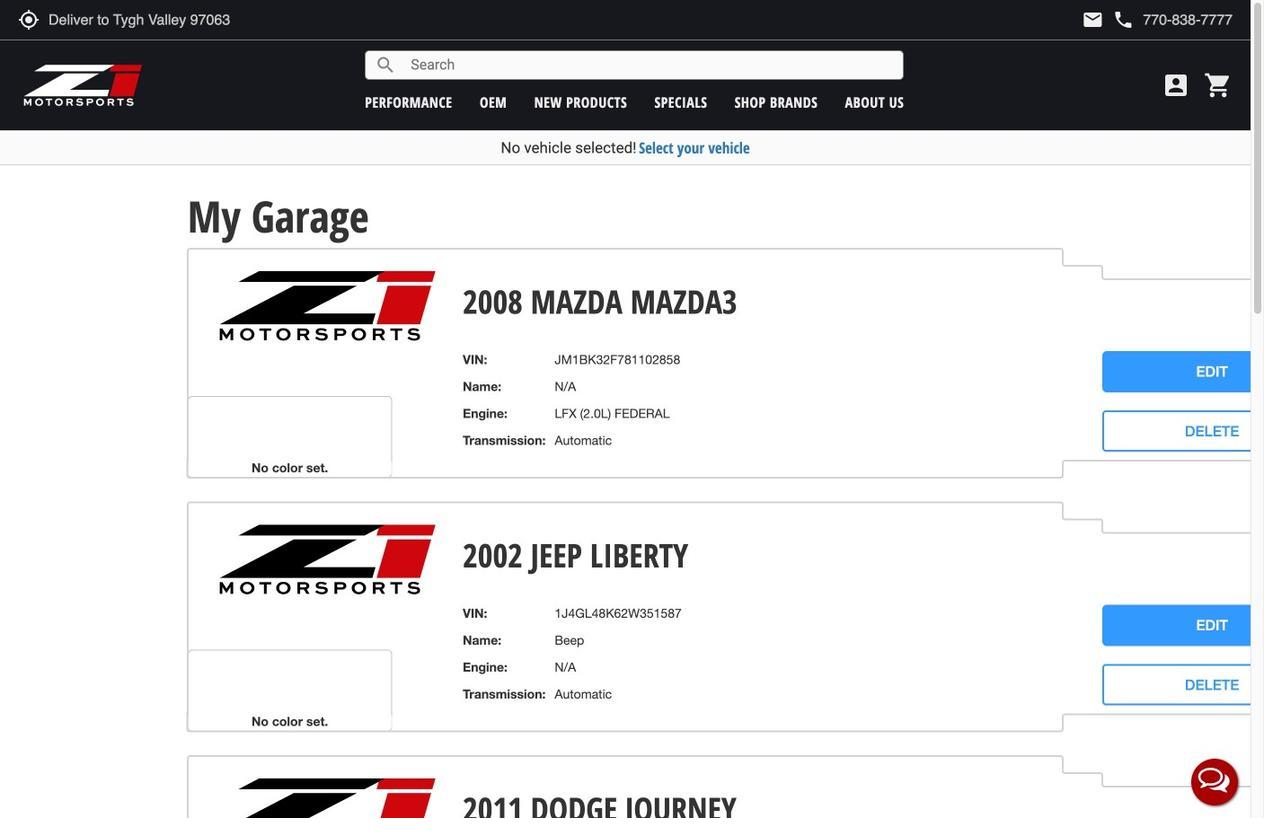 Task type: describe. For each thing, give the bounding box(es) containing it.
1 z1 image from the top
[[217, 270, 439, 343]]

z1 motorsports logo image
[[22, 63, 143, 108]]

3 z1 image from the top
[[217, 778, 439, 819]]

2 z1 image from the top
[[217, 524, 439, 597]]



Task type: vqa. For each thing, say whether or not it's contained in the screenshot.
Performance
no



Task type: locate. For each thing, give the bounding box(es) containing it.
Search search field
[[397, 51, 904, 79]]

2 vertical spatial z1 image
[[217, 778, 439, 819]]

0 vertical spatial z1 image
[[217, 270, 439, 343]]

z1 image
[[217, 270, 439, 343], [217, 524, 439, 597], [217, 778, 439, 819]]

1 vertical spatial z1 image
[[217, 524, 439, 597]]



